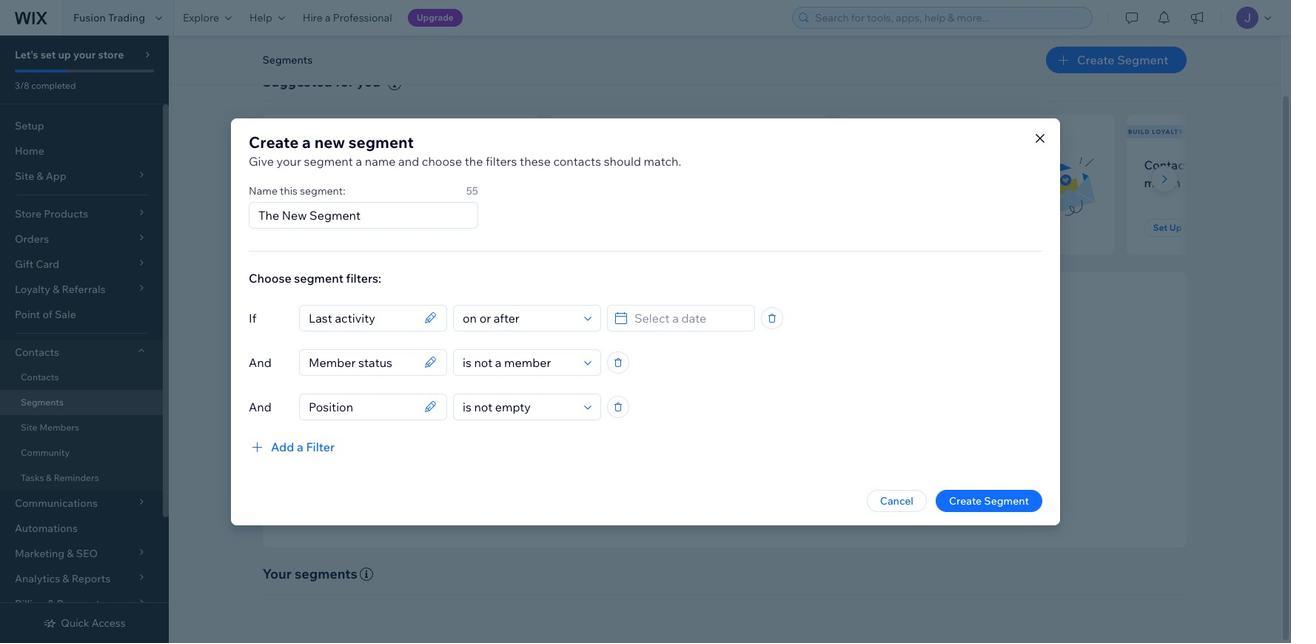 Task type: locate. For each thing, give the bounding box(es) containing it.
1 vertical spatial create segment
[[950, 494, 1030, 508]]

None field
[[304, 306, 420, 331], [304, 350, 420, 375], [304, 394, 420, 420], [304, 306, 420, 331], [304, 350, 420, 375], [304, 394, 420, 420]]

tasks
[[21, 473, 44, 484]]

0 horizontal spatial set
[[289, 222, 304, 233]]

upgrade button
[[408, 9, 463, 27]]

1 horizontal spatial up
[[1170, 222, 1182, 233]]

your right give
[[277, 154, 301, 169]]

subscribers
[[283, 128, 333, 135]]

segment down new
[[304, 154, 353, 169]]

0 vertical spatial create segment
[[1078, 53, 1169, 67]]

new for new subscribers
[[264, 128, 281, 135]]

and
[[249, 355, 272, 370], [249, 400, 272, 414]]

of inside reach the right target audience create specific groups of contacts that update automatically
[[689, 419, 698, 432]]

your right up
[[73, 48, 96, 61]]

point
[[15, 308, 40, 321]]

1 horizontal spatial your
[[277, 154, 301, 169]]

of inside sidebar element
[[43, 308, 53, 321]]

of down right
[[689, 419, 698, 432]]

contacts down right
[[701, 419, 743, 432]]

right
[[692, 397, 722, 414]]

specific
[[612, 419, 650, 432]]

2 horizontal spatial contacts
[[701, 419, 743, 432]]

a right add
[[297, 440, 304, 454]]

the up 'groups'
[[668, 397, 689, 414]]

2 set from the left
[[1154, 222, 1168, 233]]

reach the right target audience create specific groups of contacts that update automatically
[[578, 397, 869, 432]]

2 up from the left
[[1170, 222, 1182, 233]]

Choose a condition field
[[459, 306, 580, 331], [459, 394, 580, 420]]

list
[[260, 115, 1292, 255]]

help button
[[241, 0, 294, 36]]

of
[[43, 308, 53, 321], [689, 419, 698, 432]]

0 vertical spatial and
[[249, 355, 272, 370]]

1 vertical spatial segments
[[21, 397, 64, 408]]

1 set up segment from the left
[[289, 222, 359, 233]]

segments up suggested
[[263, 53, 313, 67]]

contacts down new
[[308, 158, 357, 172]]

0 vertical spatial the
[[465, 154, 483, 169]]

1 horizontal spatial segments
[[263, 53, 313, 67]]

0 horizontal spatial contacts
[[308, 158, 357, 172]]

Select an option field
[[459, 350, 580, 375]]

contacts inside dropdown button
[[15, 346, 59, 359]]

0 vertical spatial new
[[264, 128, 281, 135]]

new inside new contacts who recently subscribed to your mailing list
[[280, 158, 305, 172]]

1 vertical spatial of
[[689, 419, 698, 432]]

0 vertical spatial segments
[[263, 53, 313, 67]]

2 set up segment from the left
[[1154, 222, 1223, 233]]

contacts up haven't
[[554, 154, 602, 169]]

new
[[264, 128, 281, 135], [280, 158, 305, 172]]

your
[[263, 566, 292, 583]]

1 vertical spatial and
[[249, 400, 272, 414]]

1 vertical spatial contacts
[[15, 346, 59, 359]]

automations
[[15, 522, 78, 536]]

2 vertical spatial contacts
[[21, 372, 59, 383]]

sidebar element
[[0, 36, 169, 644]]

2 set up segment button from the left
[[1145, 219, 1232, 237]]

3/8
[[15, 80, 29, 91]]

new up give
[[264, 128, 281, 135]]

0 horizontal spatial the
[[465, 154, 483, 169]]

a down 'customers'
[[646, 175, 653, 190]]

the left filters
[[465, 154, 483, 169]]

set for 2nd set up segment button
[[1154, 222, 1168, 233]]

contacts with a birthday th
[[1145, 158, 1292, 190]]

0 horizontal spatial segments
[[21, 397, 64, 408]]

your
[[73, 48, 96, 61], [277, 154, 301, 169], [360, 175, 385, 190]]

1 set from the left
[[289, 222, 304, 233]]

1 horizontal spatial create segment
[[1078, 53, 1169, 67]]

contacts inside new contacts who recently subscribed to your mailing list
[[308, 158, 357, 172]]

set up segment button
[[280, 219, 368, 237], [1145, 219, 1232, 237]]

0 horizontal spatial who
[[359, 158, 383, 172]]

set up segment button down contacts with a birthday th
[[1145, 219, 1232, 237]]

customers
[[621, 158, 680, 172]]

2 who from the left
[[683, 158, 706, 172]]

1 vertical spatial choose a condition field
[[459, 394, 580, 420]]

0 vertical spatial create segment button
[[1047, 47, 1187, 73]]

segment left filters:
[[294, 271, 344, 286]]

up down segment:
[[306, 222, 318, 233]]

contacts down "contacts" dropdown button
[[21, 372, 59, 383]]

set up segment button down segment:
[[280, 219, 368, 237]]

0 horizontal spatial set up segment
[[289, 222, 359, 233]]

new subscribers
[[264, 128, 333, 135]]

and down if
[[249, 355, 272, 370]]

segments
[[263, 53, 313, 67], [21, 397, 64, 408]]

1 and from the top
[[249, 355, 272, 370]]

point of sale
[[15, 308, 76, 321]]

tasks & reminders link
[[0, 466, 163, 491]]

1 vertical spatial create segment button
[[936, 490, 1043, 512]]

access
[[92, 617, 126, 630]]

suggested
[[263, 73, 333, 90]]

1 horizontal spatial create segment button
[[1047, 47, 1187, 73]]

reach
[[626, 397, 665, 414]]

who up purchase
[[683, 158, 706, 172]]

contacts inside create a new segment give your segment a name and choose the filters these contacts should match.
[[554, 154, 602, 169]]

segments inside button
[[263, 53, 313, 67]]

let's set up your store
[[15, 48, 124, 61]]

1 choose a condition field from the top
[[459, 306, 580, 331]]

create a new segment give your segment a name and choose the filters these contacts should match.
[[249, 132, 682, 169]]

1 set up segment button from the left
[[280, 219, 368, 237]]

add a filter
[[271, 440, 335, 454]]

who left recently
[[359, 158, 383, 172]]

create inside reach the right target audience create specific groups of contacts that update automatically
[[578, 419, 610, 432]]

contacts for "contacts" dropdown button
[[15, 346, 59, 359]]

create segment
[[1078, 53, 1169, 67], [950, 494, 1030, 508]]

1 horizontal spatial set
[[1154, 222, 1168, 233]]

target
[[725, 397, 763, 414]]

of left sale
[[43, 308, 53, 321]]

who
[[359, 158, 383, 172], [683, 158, 706, 172]]

audience
[[766, 397, 824, 414]]

your right the to
[[360, 175, 385, 190]]

automations link
[[0, 516, 163, 541]]

match.
[[644, 154, 682, 169]]

choose segment filters:
[[249, 271, 382, 286]]

0 horizontal spatial set up segment button
[[280, 219, 368, 237]]

set up segment down contacts with a birthday th
[[1154, 222, 1223, 233]]

contacts
[[554, 154, 602, 169], [308, 158, 357, 172], [701, 419, 743, 432]]

1 horizontal spatial who
[[683, 158, 706, 172]]

home link
[[0, 139, 163, 164]]

1 vertical spatial new
[[280, 158, 305, 172]]

2 horizontal spatial your
[[360, 175, 385, 190]]

0 vertical spatial choose a condition field
[[459, 306, 580, 331]]

choose a condition field up select an option field
[[459, 306, 580, 331]]

create segment button
[[1047, 47, 1187, 73], [936, 490, 1043, 512]]

up down contacts with a birthday th
[[1170, 222, 1182, 233]]

1 up from the left
[[306, 222, 318, 233]]

made
[[612, 175, 643, 190]]

store
[[98, 48, 124, 61]]

up
[[58, 48, 71, 61]]

0 horizontal spatial your
[[73, 48, 96, 61]]

purchase
[[655, 175, 707, 190]]

0 horizontal spatial of
[[43, 308, 53, 321]]

choose a condition field down select an option field
[[459, 394, 580, 420]]

up
[[306, 222, 318, 233], [1170, 222, 1182, 233]]

who inside potential customers who haven't made a purchase yet
[[683, 158, 706, 172]]

a right with
[[1225, 158, 1231, 172]]

1 who from the left
[[359, 158, 383, 172]]

2 vertical spatial segment
[[294, 271, 344, 286]]

the
[[465, 154, 483, 169], [668, 397, 689, 414]]

2 vertical spatial your
[[360, 175, 385, 190]]

a
[[325, 11, 331, 24], [302, 132, 311, 151], [356, 154, 362, 169], [1225, 158, 1231, 172], [646, 175, 653, 190], [297, 440, 304, 454]]

who for purchase
[[683, 158, 706, 172]]

segment
[[349, 132, 414, 151], [304, 154, 353, 169], [294, 271, 344, 286]]

0 vertical spatial contacts
[[1145, 158, 1196, 172]]

contacts down point of sale
[[15, 346, 59, 359]]

the inside reach the right target audience create specific groups of contacts that update automatically
[[668, 397, 689, 414]]

trading
[[108, 11, 145, 24]]

segments up site members
[[21, 397, 64, 408]]

1 horizontal spatial set up segment
[[1154, 222, 1223, 233]]

filter
[[306, 440, 335, 454]]

segments
[[295, 566, 358, 583]]

1 vertical spatial the
[[668, 397, 689, 414]]

1 vertical spatial your
[[277, 154, 301, 169]]

set up segment down segment:
[[289, 222, 359, 233]]

0 vertical spatial of
[[43, 308, 53, 321]]

who inside new contacts who recently subscribed to your mailing list
[[359, 158, 383, 172]]

2 choose a condition field from the top
[[459, 394, 580, 420]]

filters
[[486, 154, 517, 169]]

0 horizontal spatial up
[[306, 222, 318, 233]]

hire a professional link
[[294, 0, 401, 36]]

mailing
[[387, 175, 428, 190]]

community link
[[0, 441, 163, 466]]

site
[[21, 422, 37, 433]]

help
[[250, 11, 272, 24]]

1 horizontal spatial of
[[689, 419, 698, 432]]

segment up name
[[349, 132, 414, 151]]

new up subscribed
[[280, 158, 305, 172]]

segments inside sidebar element
[[21, 397, 64, 408]]

choose a condition field for if
[[459, 306, 580, 331]]

0 vertical spatial your
[[73, 48, 96, 61]]

should
[[604, 154, 641, 169]]

contacts down loyalty
[[1145, 158, 1196, 172]]

choose a condition field for and
[[459, 394, 580, 420]]

subscribed
[[280, 175, 343, 190]]

0 vertical spatial segment
[[349, 132, 414, 151]]

1 horizontal spatial the
[[668, 397, 689, 414]]

1 horizontal spatial set up segment button
[[1145, 219, 1232, 237]]

segments for segments link at the left of the page
[[21, 397, 64, 408]]

and
[[399, 154, 419, 169]]

1 horizontal spatial contacts
[[554, 154, 602, 169]]

0 horizontal spatial create segment button
[[936, 490, 1043, 512]]

and up add
[[249, 400, 272, 414]]

members
[[39, 422, 79, 433]]



Task type: describe. For each thing, give the bounding box(es) containing it.
your inside sidebar element
[[73, 48, 96, 61]]

professional
[[333, 11, 392, 24]]

sale
[[55, 308, 76, 321]]

a inside potential customers who haven't made a purchase yet
[[646, 175, 653, 190]]

contacts inside contacts with a birthday th
[[1145, 158, 1196, 172]]

a right hire
[[325, 11, 331, 24]]

tasks & reminders
[[21, 473, 99, 484]]

setup link
[[0, 113, 163, 139]]

choose
[[249, 271, 292, 286]]

add a filter button
[[249, 438, 335, 456]]

with
[[1198, 158, 1222, 172]]

&
[[46, 473, 52, 484]]

set
[[41, 48, 56, 61]]

who for your
[[359, 158, 383, 172]]

recently
[[385, 158, 431, 172]]

contacts inside reach the right target audience create specific groups of contacts that update automatically
[[701, 419, 743, 432]]

loyalty
[[1153, 128, 1184, 135]]

segments for segments button
[[263, 53, 313, 67]]

new
[[315, 132, 345, 151]]

set for first set up segment button from the left
[[289, 222, 304, 233]]

these
[[520, 154, 551, 169]]

filters:
[[346, 271, 382, 286]]

a inside button
[[297, 440, 304, 454]]

point of sale link
[[0, 302, 163, 327]]

a inside contacts with a birthday th
[[1225, 158, 1231, 172]]

name
[[249, 184, 278, 197]]

quick access
[[61, 617, 126, 630]]

segments button
[[255, 49, 320, 71]]

a left new
[[302, 132, 311, 151]]

let's
[[15, 48, 38, 61]]

yet
[[710, 175, 727, 190]]

2 and from the top
[[249, 400, 272, 414]]

create inside create a new segment give your segment a name and choose the filters these contacts should match.
[[249, 132, 299, 151]]

Select a date field
[[630, 306, 750, 331]]

segments link
[[0, 390, 163, 416]]

contacts for contacts link
[[21, 372, 59, 383]]

potential
[[569, 158, 618, 172]]

automatically
[[804, 419, 869, 432]]

your inside create a new segment give your segment a name and choose the filters these contacts should match.
[[277, 154, 301, 169]]

explore
[[183, 11, 219, 24]]

create segment button for segments
[[1047, 47, 1187, 73]]

upgrade
[[417, 12, 454, 23]]

cancel
[[881, 494, 914, 508]]

build loyalty
[[1129, 128, 1184, 135]]

suggested for you
[[263, 73, 381, 90]]

this
[[280, 184, 298, 197]]

3/8 completed
[[15, 80, 76, 91]]

Name this segment: field
[[254, 203, 473, 228]]

if
[[249, 311, 257, 326]]

site members link
[[0, 416, 163, 441]]

Search for tools, apps, help & more... field
[[811, 7, 1088, 28]]

contacts link
[[0, 365, 163, 390]]

reminders
[[54, 473, 99, 484]]

list
[[431, 175, 448, 190]]

completed
[[31, 80, 76, 91]]

0 horizontal spatial create segment
[[950, 494, 1030, 508]]

give
[[249, 154, 274, 169]]

update
[[767, 419, 801, 432]]

build
[[1129, 128, 1151, 135]]

haven't
[[569, 175, 609, 190]]

your segments
[[263, 566, 358, 583]]

quick
[[61, 617, 89, 630]]

contacts button
[[0, 340, 163, 365]]

to
[[345, 175, 357, 190]]

site members
[[21, 422, 79, 433]]

segment:
[[300, 184, 346, 197]]

potential customers who haven't made a purchase yet
[[569, 158, 727, 190]]

a left name
[[356, 154, 362, 169]]

you
[[357, 73, 381, 90]]

new for new contacts who recently subscribed to your mailing list
[[280, 158, 305, 172]]

create segment button for cancel
[[936, 490, 1043, 512]]

your inside new contacts who recently subscribed to your mailing list
[[360, 175, 385, 190]]

add
[[271, 440, 294, 454]]

home
[[15, 144, 44, 158]]

that
[[745, 419, 764, 432]]

name this segment:
[[249, 184, 346, 197]]

cancel button
[[867, 490, 927, 512]]

1 vertical spatial segment
[[304, 154, 353, 169]]

fusion
[[73, 11, 106, 24]]

the inside create a new segment give your segment a name and choose the filters these contacts should match.
[[465, 154, 483, 169]]

groups
[[652, 419, 686, 432]]

th
[[1284, 158, 1292, 172]]

choose
[[422, 154, 462, 169]]

for
[[335, 73, 354, 90]]

community
[[21, 447, 70, 459]]

name
[[365, 154, 396, 169]]

new contacts who recently subscribed to your mailing list
[[280, 158, 448, 190]]

list containing new contacts who recently subscribed to your mailing list
[[260, 115, 1292, 255]]

setup
[[15, 119, 44, 133]]

fusion trading
[[73, 11, 145, 24]]

hire a professional
[[303, 11, 392, 24]]

birthday
[[1234, 158, 1281, 172]]



Task type: vqa. For each thing, say whether or not it's contained in the screenshot.
'Tasks & Reminders'
yes



